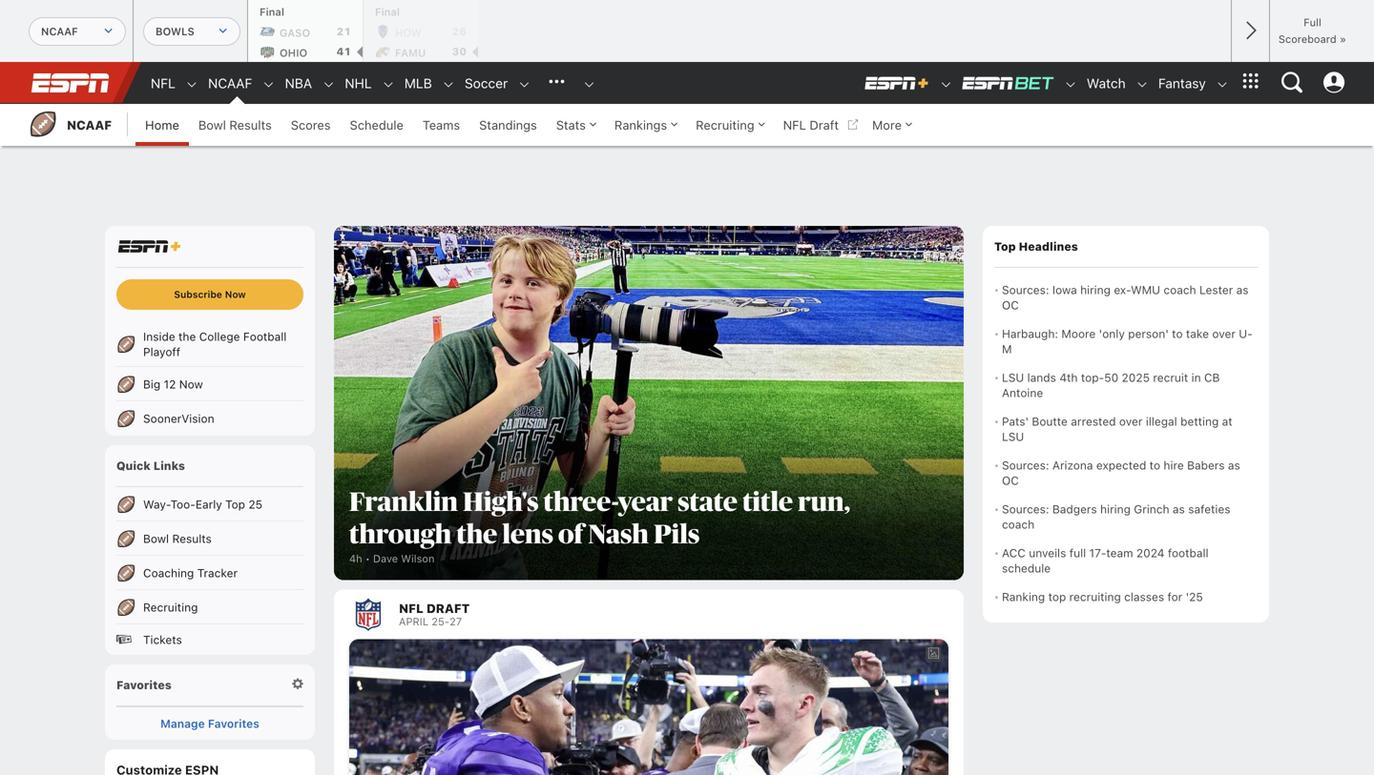 Task type: vqa. For each thing, say whether or not it's contained in the screenshot.
FAMU
yes



Task type: describe. For each thing, give the bounding box(es) containing it.
lsu lands 4th top-50 2025 recruit in cb antoine link
[[1002, 364, 1258, 408]]

draft
[[810, 118, 839, 132]]

coach inside sources: badgers hiring grinch as safeties coach
[[1002, 518, 1035, 532]]

draft
[[427, 602, 470, 616]]

as inside sources: badgers hiring grinch as safeties coach
[[1173, 503, 1185, 516]]

'25
[[1186, 591, 1203, 604]]

2024
[[1137, 547, 1165, 560]]

sources: for sources: iowa hiring ex-wmu coach lester as oc
[[1002, 283, 1049, 297]]

watch
[[1087, 75, 1126, 91]]

1 vertical spatial ncaaf
[[208, 75, 252, 91]]

schedule
[[1002, 562, 1051, 576]]

state
[[678, 490, 738, 517]]

1 vertical spatial bowl results link
[[105, 522, 315, 556]]

sources: arizona expected to hire babers as oc
[[1002, 459, 1241, 488]]

scoreboard
[[1279, 33, 1337, 45]]

lsu inside lsu lands 4th top-50 2025 recruit in cb antoine
[[1002, 371, 1024, 385]]

font before image
[[116, 633, 136, 648]]

manage favorites link
[[116, 718, 304, 731]]

as inside sources: arizona expected to hire babers as oc
[[1228, 459, 1241, 472]]

college
[[199, 330, 240, 344]]

the inside franklin high's three-year state title run, through the lens of nash pils
[[457, 522, 497, 549]]

acc
[[1002, 547, 1026, 560]]

1 vertical spatial bowl results
[[143, 533, 212, 546]]

0 vertical spatial bowl results
[[198, 118, 272, 132]]

0 vertical spatial now
[[225, 289, 246, 300]]

nfl for nfl
[[151, 75, 176, 91]]

lester
[[1200, 283, 1233, 297]]

playoff
[[143, 346, 180, 359]]

grinch
[[1134, 503, 1170, 516]]

cb
[[1204, 371, 1220, 385]]

high's
[[463, 490, 539, 517]]

0 horizontal spatial bowl
[[143, 533, 169, 546]]

babers
[[1187, 459, 1225, 472]]

hiring for grinch
[[1101, 503, 1131, 516]]

home link
[[136, 104, 189, 146]]

acc unveils full 17-team 2024 football schedule link
[[1002, 539, 1258, 583]]

ranking top recruiting classes for '25 link
[[1002, 583, 1258, 612]]

safeties
[[1189, 503, 1231, 516]]

pats' boutte arrested over illegal betting at lsu link
[[1002, 408, 1258, 451]]

0 horizontal spatial ncaaf link
[[29, 104, 112, 146]]

at
[[1222, 415, 1233, 429]]

nba link
[[275, 63, 312, 104]]

subscribe
[[174, 289, 222, 300]]

nfl draft link
[[774, 104, 863, 146]]

quick links
[[116, 460, 185, 473]]

rankings link
[[605, 104, 686, 146]]

sources: arizona expected to hire babers as oc link
[[1002, 451, 1258, 495]]

over inside pats' boutte arrested over illegal betting at lsu
[[1120, 415, 1143, 429]]

lens
[[502, 522, 553, 549]]

betting
[[1181, 415, 1219, 429]]

0 horizontal spatial favorites
[[116, 679, 172, 692]]

antoine
[[1002, 387, 1043, 400]]

lsu inside pats' boutte arrested over illegal betting at lsu
[[1002, 430, 1024, 444]]

franklin
[[349, 490, 458, 517]]

4th
[[1060, 371, 1078, 385]]

1 vertical spatial results
[[172, 533, 212, 546]]

sources: for sources: badgers hiring grinch as safeties coach
[[1002, 503, 1049, 516]]

standings
[[479, 118, 537, 132]]

inside the college football playoff
[[143, 330, 287, 359]]

coaching tracker
[[143, 567, 238, 580]]

oc inside sources: iowa hiring ex-wmu coach lester as oc
[[1002, 299, 1019, 312]]

fantasy link
[[1149, 63, 1206, 104]]

ncaaf inside button
[[41, 25, 78, 38]]

manage
[[161, 718, 205, 731]]

1 vertical spatial recruiting
[[143, 601, 198, 615]]

1 vertical spatial favorites
[[208, 718, 259, 731]]

inside
[[143, 330, 175, 344]]

as inside sources: iowa hiring ex-wmu coach lester as oc
[[1237, 283, 1249, 297]]

pils
[[654, 522, 700, 549]]

famu
[[395, 47, 426, 59]]

tickets
[[143, 634, 182, 647]]

scores
[[291, 118, 331, 132]]

ncaaf button
[[29, 17, 126, 46]]

rankings
[[615, 118, 667, 132]]

1 horizontal spatial ncaaf link
[[199, 63, 252, 104]]

ranking
[[1002, 591, 1045, 604]]

mlb
[[404, 75, 432, 91]]

run,
[[798, 490, 851, 517]]

soccer link
[[455, 63, 508, 104]]

2025
[[1122, 371, 1150, 385]]

scores link
[[281, 104, 340, 146]]

full scoreboard »
[[1279, 16, 1347, 45]]

nhl link
[[335, 63, 372, 104]]

nfl for nfl draft
[[783, 118, 806, 132]]

over inside harbaugh: moore 'only person' to take over u- m
[[1212, 327, 1236, 341]]

final for how
[[375, 6, 400, 18]]

nhl
[[345, 75, 372, 91]]

final for gaso
[[260, 6, 284, 18]]

harbaugh:
[[1002, 327, 1058, 341]]

classes
[[1125, 591, 1165, 604]]

espn plus logo image
[[116, 238, 182, 255]]

headlines
[[1019, 240, 1078, 253]]

dave wilson
[[373, 553, 435, 565]]

1 horizontal spatial bowl
[[198, 118, 226, 132]]

the inside inside the college football playoff
[[179, 330, 196, 344]]

links
[[153, 460, 185, 473]]



Task type: locate. For each thing, give the bounding box(es) containing it.
recruit
[[1153, 371, 1189, 385]]

1 final from the left
[[260, 6, 284, 18]]

top
[[1049, 591, 1066, 604]]

early
[[196, 498, 222, 512]]

coach right the wmu at the top right of page
[[1164, 283, 1197, 297]]

to inside sources: arizona expected to hire babers as oc
[[1150, 459, 1161, 472]]

favorites
[[116, 679, 172, 692], [208, 718, 259, 731]]

1 vertical spatial bowl
[[143, 533, 169, 546]]

soonervision
[[143, 412, 214, 426]]

2 vertical spatial nfl
[[399, 602, 424, 616]]

big 12 now
[[143, 378, 203, 391]]

ncaaf left nba link
[[208, 75, 252, 91]]

top left 25
[[225, 498, 245, 512]]

bowls
[[156, 25, 194, 38]]

manage favorites
[[161, 718, 259, 731]]

bowl right home link
[[198, 118, 226, 132]]

30
[[452, 46, 467, 58]]

wmu
[[1131, 283, 1161, 297]]

2 vertical spatial sources:
[[1002, 503, 1049, 516]]

hiring for ex-
[[1081, 283, 1111, 297]]

1 horizontal spatial coach
[[1164, 283, 1197, 297]]

wilson
[[401, 553, 435, 565]]

nfl inside nfl draft april 25-27
[[399, 602, 424, 616]]

0 vertical spatial top
[[995, 240, 1016, 253]]

sources: for sources: arizona expected to hire babers as oc
[[1002, 459, 1049, 472]]

u-
[[1239, 327, 1253, 341]]

0 horizontal spatial coach
[[1002, 518, 1035, 532]]

fantasy
[[1159, 75, 1206, 91]]

recruiting
[[1070, 591, 1121, 604]]

sources: inside sources: iowa hiring ex-wmu coach lester as oc
[[1002, 283, 1049, 297]]

1 vertical spatial hiring
[[1101, 503, 1131, 516]]

0 horizontal spatial results
[[172, 533, 212, 546]]

bowl
[[198, 118, 226, 132], [143, 533, 169, 546]]

50
[[1104, 371, 1119, 385]]

bowl results link right home
[[189, 104, 281, 146]]

as right babers
[[1228, 459, 1241, 472]]

for
[[1168, 591, 1183, 604]]

final up how at the top left
[[375, 6, 400, 18]]

over
[[1212, 327, 1236, 341], [1120, 415, 1143, 429]]

25-
[[432, 616, 450, 628]]

2 vertical spatial as
[[1173, 503, 1185, 516]]

coach up acc
[[1002, 518, 1035, 532]]

bowls button
[[143, 17, 241, 46]]

0 horizontal spatial recruiting
[[143, 601, 198, 615]]

big 12 now link
[[105, 367, 315, 402]]

2 sources: from the top
[[1002, 459, 1049, 472]]

1 vertical spatial oc
[[1002, 474, 1019, 488]]

results left "scores" link in the top left of the page
[[230, 118, 272, 132]]

nfl draft april 25-27
[[399, 602, 470, 628]]

1 horizontal spatial favorites
[[208, 718, 259, 731]]

expected
[[1097, 459, 1147, 472]]

as right grinch
[[1173, 503, 1185, 516]]

acc unveils full 17-team 2024 football schedule
[[1002, 547, 1209, 576]]

watch link
[[1077, 63, 1126, 104]]

ncaaf link
[[199, 63, 252, 104], [29, 104, 112, 146]]

how
[[395, 27, 422, 39]]

too-
[[170, 498, 196, 512]]

tracker
[[197, 567, 238, 580]]

0 horizontal spatial over
[[1120, 415, 1143, 429]]

0 horizontal spatial top
[[225, 498, 245, 512]]

1 vertical spatial the
[[457, 522, 497, 549]]

0 horizontal spatial nfl
[[151, 75, 176, 91]]

unveils
[[1029, 547, 1066, 560]]

recruiting link down the tracker
[[105, 591, 315, 625]]

0 vertical spatial bowl results link
[[189, 104, 281, 146]]

1 lsu from the top
[[1002, 371, 1024, 385]]

oc inside sources: arizona expected to hire babers as oc
[[1002, 474, 1019, 488]]

nash
[[588, 522, 649, 549]]

0 vertical spatial as
[[1237, 283, 1249, 297]]

utsa
[[1204, 27, 1233, 39]]

0 vertical spatial over
[[1212, 327, 1236, 341]]

top left the headlines
[[995, 240, 1016, 253]]

bowl results link down early
[[105, 522, 315, 556]]

now right subscribe
[[225, 289, 246, 300]]

0 vertical spatial nfl
[[151, 75, 176, 91]]

2 horizontal spatial nfl
[[783, 118, 806, 132]]

0 vertical spatial sources:
[[1002, 283, 1049, 297]]

final
[[260, 6, 284, 18], [375, 6, 400, 18]]

26
[[452, 25, 467, 38]]

top headlines
[[995, 240, 1078, 253]]

pats' boutte arrested over illegal betting at lsu
[[1002, 415, 1233, 444]]

1 vertical spatial coach
[[1002, 518, 1035, 532]]

the down high's
[[457, 522, 497, 549]]

stats
[[556, 118, 586, 132]]

mlb link
[[395, 63, 432, 104]]

top
[[995, 240, 1016, 253], [225, 498, 245, 512]]

2 lsu from the top
[[1002, 430, 1024, 444]]

17-
[[1090, 547, 1107, 560]]

april
[[399, 616, 429, 628]]

1 oc from the top
[[1002, 299, 1019, 312]]

1 vertical spatial over
[[1120, 415, 1143, 429]]

0 vertical spatial results
[[230, 118, 272, 132]]

41
[[337, 46, 351, 58]]

to left hire
[[1150, 459, 1161, 472]]

2 vertical spatial ncaaf
[[67, 118, 112, 132]]

21
[[337, 25, 351, 38]]

dave
[[373, 553, 398, 565]]

sources:
[[1002, 283, 1049, 297], [1002, 459, 1049, 472], [1002, 503, 1049, 516]]

hiring left "ex-" at top right
[[1081, 283, 1111, 297]]

subscribe now
[[174, 289, 246, 300]]

1 horizontal spatial to
[[1172, 327, 1183, 341]]

sources: iowa hiring ex-wmu coach lester as oc link
[[1002, 276, 1258, 320]]

oc down pats'
[[1002, 474, 1019, 488]]

sources: inside sources: arizona expected to hire babers as oc
[[1002, 459, 1049, 472]]

12
[[164, 378, 176, 391]]

moore
[[1062, 327, 1096, 341]]

way-too-early top 25 link
[[105, 488, 315, 522]]

ncaaf up the ncaaf image
[[41, 25, 78, 38]]

1 horizontal spatial nfl
[[399, 602, 424, 616]]

'only
[[1099, 327, 1125, 341]]

sources: badgers hiring grinch as safeties coach
[[1002, 503, 1231, 532]]

nfl draft
[[783, 118, 839, 132]]

0 vertical spatial to
[[1172, 327, 1183, 341]]

1 horizontal spatial the
[[457, 522, 497, 549]]

hiring inside sources: iowa hiring ex-wmu coach lester as oc
[[1081, 283, 1111, 297]]

to left take at top right
[[1172, 327, 1183, 341]]

sources: down pats'
[[1002, 459, 1049, 472]]

now right 12
[[179, 378, 203, 391]]

results up coaching tracker
[[172, 533, 212, 546]]

bowl results link
[[189, 104, 281, 146], [105, 522, 315, 556]]

sources: left iowa
[[1002, 283, 1049, 297]]

hiring left grinch
[[1101, 503, 1131, 516]]

1 vertical spatial nfl
[[783, 118, 806, 132]]

as right lester
[[1237, 283, 1249, 297]]

hiring
[[1081, 283, 1111, 297], [1101, 503, 1131, 516]]

oc up the harbaugh:
[[1002, 299, 1019, 312]]

harbaugh: moore 'only person' to take over u- m link
[[1002, 320, 1258, 364]]

sources: up acc
[[1002, 503, 1049, 516]]

1 vertical spatial as
[[1228, 459, 1241, 472]]

take
[[1186, 327, 1209, 341]]

way-too-early top 25
[[143, 498, 262, 512]]

team
[[1107, 547, 1133, 560]]

over left u-
[[1212, 327, 1236, 341]]

favorites right manage
[[208, 718, 259, 731]]

1 horizontal spatial recruiting
[[696, 118, 755, 132]]

0 vertical spatial coach
[[1164, 283, 1197, 297]]

0 vertical spatial lsu
[[1002, 371, 1024, 385]]

lsu down pats'
[[1002, 430, 1024, 444]]

1 vertical spatial top
[[225, 498, 245, 512]]

bowl down 'way-'
[[143, 533, 169, 546]]

ranking top recruiting classes for '25
[[1002, 591, 1203, 604]]

inside the college football playoff link
[[105, 322, 315, 367]]

pats'
[[1002, 415, 1029, 429]]

ncaaf right the ncaaf image
[[67, 118, 112, 132]]

0 vertical spatial oc
[[1002, 299, 1019, 312]]

ncaaf link down bowls button
[[199, 63, 252, 104]]

0 vertical spatial recruiting
[[696, 118, 755, 132]]

ncaaf image
[[29, 110, 57, 138]]

hiring inside sources: badgers hiring grinch as safeties coach
[[1101, 503, 1131, 516]]

recruiting up tickets
[[143, 601, 198, 615]]

top-
[[1081, 371, 1104, 385]]

nfl left draft
[[783, 118, 806, 132]]

0 vertical spatial recruiting link
[[686, 104, 774, 146]]

1 horizontal spatial recruiting link
[[686, 104, 774, 146]]

bowl results down too-
[[143, 533, 212, 546]]

0 horizontal spatial now
[[179, 378, 203, 391]]

recruiting link
[[686, 104, 774, 146], [105, 591, 315, 625]]

teams
[[423, 118, 460, 132]]

1 vertical spatial lsu
[[1002, 430, 1024, 444]]

recruiting right rankings link
[[696, 118, 755, 132]]

full scoreboard » link
[[1276, 6, 1350, 56]]

0 vertical spatial hiring
[[1081, 283, 1111, 297]]

stats link
[[547, 104, 605, 146]]

0 horizontal spatial recruiting link
[[105, 591, 315, 625]]

1 horizontal spatial final
[[375, 6, 400, 18]]

illegal
[[1146, 415, 1178, 429]]

1 horizontal spatial now
[[225, 289, 246, 300]]

year
[[618, 490, 673, 517]]

title
[[743, 490, 793, 517]]

final up gaso
[[260, 6, 284, 18]]

coach inside sources: iowa hiring ex-wmu coach lester as oc
[[1164, 283, 1197, 297]]

the right inside
[[179, 330, 196, 344]]

nfl up home
[[151, 75, 176, 91]]

to inside harbaugh: moore 'only person' to take over u- m
[[1172, 327, 1183, 341]]

0 vertical spatial favorites
[[116, 679, 172, 692]]

1 horizontal spatial over
[[1212, 327, 1236, 341]]

3 sources: from the top
[[1002, 503, 1049, 516]]

recruiting link left nfl draft
[[686, 104, 774, 146]]

more link
[[863, 104, 921, 146]]

favorites down font before 'icon'
[[116, 679, 172, 692]]

three-
[[544, 490, 618, 517]]

through
[[349, 522, 452, 549]]

1 vertical spatial recruiting link
[[105, 591, 315, 625]]

2 final from the left
[[375, 6, 400, 18]]

recruiting
[[696, 118, 755, 132], [143, 601, 198, 615]]

0 horizontal spatial the
[[179, 330, 196, 344]]

lsu up antoine
[[1002, 371, 1024, 385]]

ex-
[[1114, 283, 1131, 297]]

0 horizontal spatial final
[[260, 6, 284, 18]]

1 vertical spatial sources:
[[1002, 459, 1049, 472]]

sources: inside sources: badgers hiring grinch as safeties coach
[[1002, 503, 1049, 516]]

1 horizontal spatial results
[[230, 118, 272, 132]]

full
[[1304, 16, 1322, 29]]

0 vertical spatial the
[[179, 330, 196, 344]]

1 horizontal spatial top
[[995, 240, 1016, 253]]

1 vertical spatial to
[[1150, 459, 1161, 472]]

2 oc from the top
[[1002, 474, 1019, 488]]

ncaaf link left home link
[[29, 104, 112, 146]]

bowl results right home
[[198, 118, 272, 132]]

nfl left 25- on the bottom left of page
[[399, 602, 424, 616]]

0 horizontal spatial to
[[1150, 459, 1161, 472]]

way-
[[143, 498, 170, 512]]

nfl for nfl draft april 25-27
[[399, 602, 424, 616]]

over left illegal
[[1120, 415, 1143, 429]]

coaching
[[143, 567, 194, 580]]

the
[[179, 330, 196, 344], [457, 522, 497, 549]]

0 vertical spatial bowl
[[198, 118, 226, 132]]

gaso
[[280, 27, 310, 39]]

0 vertical spatial ncaaf
[[41, 25, 78, 38]]

1 sources: from the top
[[1002, 283, 1049, 297]]

»
[[1340, 33, 1347, 45]]

sources: iowa hiring ex-wmu coach lester as oc
[[1002, 283, 1249, 312]]

1 vertical spatial now
[[179, 378, 203, 391]]



